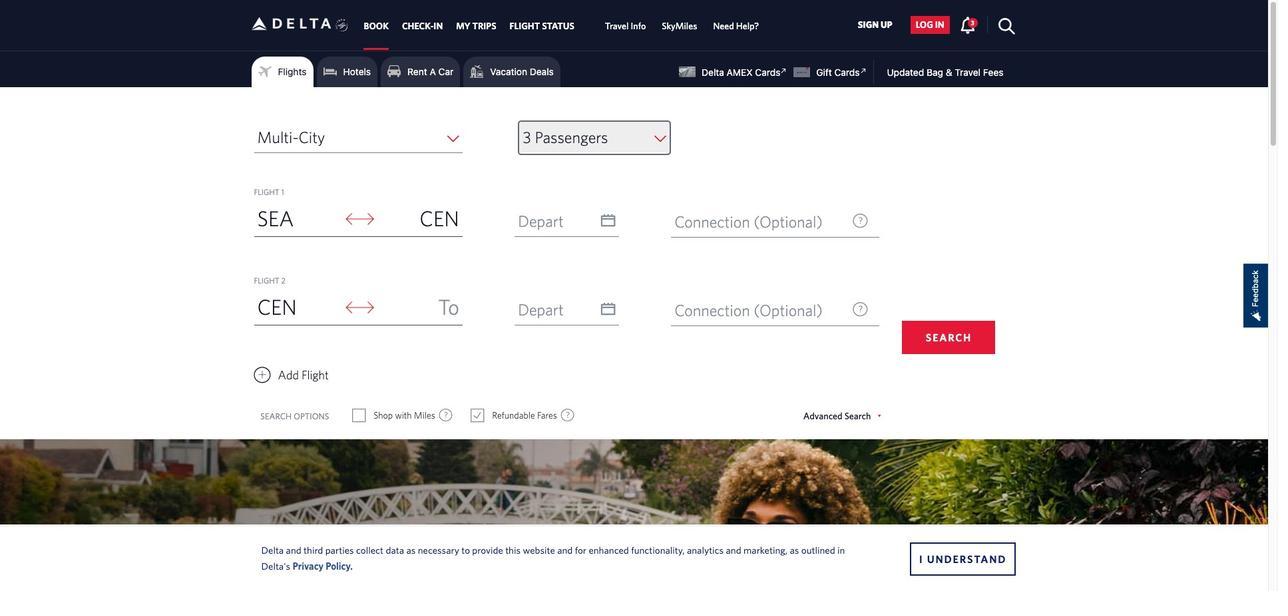 Task type: describe. For each thing, give the bounding box(es) containing it.
outlined
[[802, 544, 836, 556]]

with
[[395, 410, 412, 421]]

car
[[439, 66, 454, 77]]

status
[[542, 21, 575, 32]]

vacation
[[490, 66, 528, 77]]

connection (optional) link for cen
[[671, 206, 880, 238]]

city
[[299, 128, 325, 147]]

rent a car link
[[388, 62, 454, 82]]

check-in
[[402, 21, 443, 32]]

travel info link
[[605, 14, 646, 38]]

0 horizontal spatial travel
[[605, 21, 629, 32]]

my trips
[[456, 21, 497, 32]]

gift
[[817, 67, 832, 78]]

multi-city
[[257, 128, 325, 147]]

book
[[364, 21, 389, 32]]

website
[[523, 544, 555, 556]]

3 for 3
[[971, 19, 975, 27]]

(optional) for cen
[[754, 212, 823, 231]]

sea
[[257, 206, 294, 230]]

privacy
[[293, 560, 324, 572]]

search for search options
[[261, 411, 292, 421]]

delta air lines image
[[251, 3, 331, 45]]

a
[[430, 66, 436, 77]]

log in button
[[911, 16, 950, 34]]

book tab panel
[[0, 87, 1269, 440]]

sea link
[[254, 202, 341, 236]]

delta and third parties collect data as necessary to provide this website and for enhanced functionality, analytics and marketing, as outlined in delta's
[[261, 544, 845, 572]]

0 vertical spatial cen
[[420, 206, 459, 230]]

connection (optional) link for to
[[671, 295, 880, 326]]

connection for to
[[675, 301, 750, 320]]

2 as from the left
[[790, 544, 800, 556]]

2
[[281, 276, 286, 285]]

sign up
[[858, 20, 893, 30]]

advanced search
[[804, 411, 871, 422]]

up
[[881, 20, 893, 30]]

i understand button
[[911, 542, 1017, 576]]

search button
[[903, 321, 996, 354]]

analytics
[[687, 544, 724, 556]]

delta for delta and third parties collect data as necessary to provide this website and for enhanced functionality, analytics and marketing, as outlined in delta's
[[261, 544, 284, 556]]

third
[[304, 544, 323, 556]]

functionality,
[[632, 544, 685, 556]]

marketing,
[[744, 544, 788, 556]]

3 Passengers field
[[520, 122, 670, 154]]

depart for to
[[518, 300, 564, 319]]

2 and from the left
[[558, 544, 573, 556]]

to link
[[376, 290, 463, 325]]

delta for delta amex cards
[[702, 67, 725, 78]]

shop
[[374, 410, 393, 421]]

updated bag & travel fees link
[[874, 67, 1004, 78]]

skymiles
[[662, 21, 698, 32]]

hotels link
[[323, 62, 371, 82]]

search for search
[[926, 332, 972, 344]]

privacy policy.
[[293, 560, 353, 572]]

1 cards from the left
[[756, 67, 781, 78]]

Refundable Fares checkbox
[[472, 409, 484, 422]]

sign
[[858, 20, 879, 30]]

add flight button
[[254, 365, 329, 386]]

depart button for to
[[515, 294, 620, 325]]

vacation deals
[[490, 66, 554, 77]]

1 vertical spatial cen link
[[254, 290, 341, 325]]

&
[[946, 67, 953, 78]]

data
[[386, 544, 404, 556]]

flight status
[[510, 21, 575, 32]]

delta amex cards link
[[680, 65, 791, 78]]

refundable
[[492, 410, 535, 421]]

search options
[[261, 411, 329, 421]]

flight 2
[[254, 276, 286, 285]]

collect
[[356, 544, 384, 556]]

rent a car
[[408, 66, 454, 77]]

my trips link
[[456, 14, 497, 38]]

info
[[631, 21, 646, 32]]

need help?
[[714, 21, 760, 32]]

policy.
[[326, 560, 353, 572]]

multi-
[[257, 128, 299, 147]]

3 and from the left
[[726, 544, 742, 556]]

help?
[[737, 21, 760, 32]]

flights link
[[258, 62, 307, 82]]

in inside button
[[936, 20, 945, 30]]

add
[[278, 368, 299, 382]]

1 vertical spatial travel
[[955, 67, 981, 78]]

in
[[434, 21, 443, 32]]

parties
[[325, 544, 354, 556]]

skyteam image
[[336, 5, 348, 46]]

gift cards
[[817, 67, 860, 78]]



Task type: vqa. For each thing, say whether or not it's contained in the screenshot.
"field"
no



Task type: locate. For each thing, give the bounding box(es) containing it.
search
[[845, 411, 871, 422]]

flights
[[278, 66, 307, 77]]

0 vertical spatial depart button
[[515, 206, 620, 236]]

3 passengers
[[523, 128, 608, 147]]

(optional) for to
[[754, 301, 823, 320]]

0 horizontal spatial this link opens another site in a new window that may not follow the same accessibility policies as delta air lines. image
[[778, 65, 791, 77]]

tab list
[[357, 0, 768, 50]]

search
[[926, 332, 972, 344], [261, 411, 292, 421]]

cards inside 'link'
[[835, 67, 860, 78]]

enhanced
[[589, 544, 629, 556]]

travel left the info
[[605, 21, 629, 32]]

2 horizontal spatial and
[[726, 544, 742, 556]]

add flight
[[278, 368, 329, 382]]

need
[[714, 21, 734, 32]]

my
[[456, 21, 471, 32]]

passengers
[[535, 128, 608, 147]]

fees
[[984, 67, 1004, 78]]

flight 1
[[254, 187, 284, 196]]

2 cards from the left
[[835, 67, 860, 78]]

3 link
[[960, 16, 978, 33]]

2 (optional) from the top
[[754, 301, 823, 320]]

travel right the &
[[955, 67, 981, 78]]

1 vertical spatial connection (optional)
[[675, 301, 823, 320]]

cen link
[[376, 202, 463, 236], [254, 290, 341, 325]]

delta inside delta and third parties collect data as necessary to provide this website and for enhanced functionality, analytics and marketing, as outlined in delta's
[[261, 544, 284, 556]]

0 vertical spatial delta
[[702, 67, 725, 78]]

this link opens another site in a new window that may not follow the same accessibility policies as delta air lines. image for gift cards
[[857, 65, 870, 77]]

travel info
[[605, 21, 646, 32]]

cards right amex
[[756, 67, 781, 78]]

1 horizontal spatial cen link
[[376, 202, 463, 236]]

2 this link opens another site in a new window that may not follow the same accessibility policies as delta air lines. image from the left
[[857, 65, 870, 77]]

connection
[[675, 212, 750, 231], [675, 301, 750, 320]]

this
[[506, 544, 521, 556]]

flight for cen
[[254, 276, 280, 285]]

gift cards link
[[794, 65, 870, 78]]

Shop with Miles checkbox
[[353, 409, 365, 422]]

advanced
[[804, 411, 843, 422]]

Multi-City field
[[254, 122, 463, 153]]

delta
[[702, 67, 725, 78], [261, 544, 284, 556]]

flight for sea
[[254, 187, 280, 196]]

updated bag & travel fees
[[888, 67, 1004, 78]]

1 vertical spatial (optional)
[[754, 301, 823, 320]]

1 horizontal spatial as
[[790, 544, 800, 556]]

1
[[281, 187, 284, 196]]

log in
[[916, 20, 945, 30]]

sign up link
[[853, 16, 898, 34]]

depart
[[518, 212, 564, 230], [518, 300, 564, 319]]

0 vertical spatial connection (optional) link
[[671, 206, 880, 238]]

tab list containing book
[[357, 0, 768, 50]]

to
[[462, 544, 470, 556]]

delta's
[[261, 560, 290, 572]]

1 horizontal spatial delta
[[702, 67, 725, 78]]

connection (optional) for cen
[[675, 212, 823, 231]]

1 vertical spatial connection
[[675, 301, 750, 320]]

1 depart button from the top
[[515, 206, 620, 236]]

vacation deals link
[[470, 62, 554, 82]]

in right log
[[936, 20, 945, 30]]

0 horizontal spatial cen link
[[254, 290, 341, 325]]

1 vertical spatial depart button
[[515, 294, 620, 325]]

1 and from the left
[[286, 544, 302, 556]]

flight status link
[[510, 14, 575, 38]]

1 horizontal spatial cards
[[835, 67, 860, 78]]

1 vertical spatial search
[[261, 411, 292, 421]]

bag
[[927, 67, 944, 78]]

cards right gift
[[835, 67, 860, 78]]

2 depart button from the top
[[515, 294, 620, 325]]

1 horizontal spatial travel
[[955, 67, 981, 78]]

0 vertical spatial (optional)
[[754, 212, 823, 231]]

0 vertical spatial search
[[926, 332, 972, 344]]

and
[[286, 544, 302, 556], [558, 544, 573, 556], [726, 544, 742, 556]]

depart for cen
[[518, 212, 564, 230]]

in
[[936, 20, 945, 30], [838, 544, 845, 556]]

0 horizontal spatial as
[[407, 544, 416, 556]]

0 vertical spatial cen link
[[376, 202, 463, 236]]

0 vertical spatial connection
[[675, 212, 750, 231]]

as right data
[[407, 544, 416, 556]]

this link opens another site in a new window that may not follow the same accessibility policies as delta air lines. image inside gift cards 'link'
[[857, 65, 870, 77]]

3 for 3 passengers
[[523, 128, 532, 147]]

2 connection (optional) link from the top
[[671, 295, 880, 326]]

0 vertical spatial 3
[[971, 19, 975, 27]]

connection for cen
[[675, 212, 750, 231]]

and right analytics
[[726, 544, 742, 556]]

fares
[[537, 410, 557, 421]]

this link opens another site in a new window that may not follow the same accessibility policies as delta air lines. image left gift
[[778, 65, 791, 77]]

1 vertical spatial flight
[[254, 276, 280, 285]]

book link
[[364, 14, 389, 38]]

1 connection from the top
[[675, 212, 750, 231]]

flight
[[254, 187, 280, 196], [254, 276, 280, 285], [302, 368, 329, 382]]

1 this link opens another site in a new window that may not follow the same accessibility policies as delta air lines. image from the left
[[778, 65, 791, 77]]

1 horizontal spatial this link opens another site in a new window that may not follow the same accessibility policies as delta air lines. image
[[857, 65, 870, 77]]

1 horizontal spatial 3
[[971, 19, 975, 27]]

log
[[916, 20, 934, 30]]

this link opens another site in a new window that may not follow the same accessibility policies as delta air lines. image right gift
[[857, 65, 870, 77]]

cards
[[756, 67, 781, 78], [835, 67, 860, 78]]

privacy policy. link
[[293, 560, 353, 572]]

3
[[971, 19, 975, 27], [523, 128, 532, 147]]

flight
[[510, 21, 540, 32]]

deals
[[530, 66, 554, 77]]

amex
[[727, 67, 753, 78]]

delta amex cards
[[702, 67, 781, 78]]

1 as from the left
[[407, 544, 416, 556]]

delta up delta's
[[261, 544, 284, 556]]

as
[[407, 544, 416, 556], [790, 544, 800, 556]]

hotels
[[343, 66, 371, 77]]

flight right 'add' at bottom
[[302, 368, 329, 382]]

1 vertical spatial in
[[838, 544, 845, 556]]

check-in link
[[402, 14, 443, 38]]

flight left 1
[[254, 187, 280, 196]]

in right outlined
[[838, 544, 845, 556]]

for
[[575, 544, 587, 556]]

0 vertical spatial in
[[936, 20, 945, 30]]

this link opens another site in a new window that may not follow the same accessibility policies as delta air lines. image inside delta amex cards link
[[778, 65, 791, 77]]

1 connection (optional) link from the top
[[671, 206, 880, 238]]

0 vertical spatial flight
[[254, 187, 280, 196]]

cen
[[420, 206, 459, 230], [257, 294, 297, 319]]

3 left passengers
[[523, 128, 532, 147]]

depart button for cen
[[515, 206, 620, 236]]

depart button
[[515, 206, 620, 236], [515, 294, 620, 325]]

connection (optional) for to
[[675, 301, 823, 320]]

trips
[[473, 21, 497, 32]]

provide
[[472, 544, 503, 556]]

and left for
[[558, 544, 573, 556]]

1 (optional) from the top
[[754, 212, 823, 231]]

1 vertical spatial 3
[[523, 128, 532, 147]]

connection (optional) link
[[671, 206, 880, 238], [671, 295, 880, 326]]

to
[[439, 294, 459, 319]]

0 horizontal spatial cen
[[257, 294, 297, 319]]

refundable fares
[[492, 410, 557, 421]]

delta left amex
[[702, 67, 725, 78]]

1 depart from the top
[[518, 212, 564, 230]]

shop with miles
[[374, 410, 435, 421]]

2 vertical spatial flight
[[302, 368, 329, 382]]

this link opens another site in a new window that may not follow the same accessibility policies as delta air lines. image
[[778, 65, 791, 77], [857, 65, 870, 77]]

connection (optional)
[[675, 212, 823, 231], [675, 301, 823, 320]]

1 connection (optional) from the top
[[675, 212, 823, 231]]

0 horizontal spatial in
[[838, 544, 845, 556]]

miles
[[414, 410, 435, 421]]

0 vertical spatial connection (optional)
[[675, 212, 823, 231]]

0 horizontal spatial and
[[286, 544, 302, 556]]

0 horizontal spatial cards
[[756, 67, 781, 78]]

understand
[[928, 553, 1007, 565]]

need help? link
[[714, 14, 760, 38]]

necessary
[[418, 544, 459, 556]]

i understand
[[920, 553, 1007, 565]]

1 horizontal spatial cen
[[420, 206, 459, 230]]

0 vertical spatial depart
[[518, 212, 564, 230]]

as left outlined
[[790, 544, 800, 556]]

in inside delta and third parties collect data as necessary to provide this website and for enhanced functionality, analytics and marketing, as outlined in delta's
[[838, 544, 845, 556]]

rent
[[408, 66, 427, 77]]

0 horizontal spatial delta
[[261, 544, 284, 556]]

1 vertical spatial delta
[[261, 544, 284, 556]]

i
[[920, 553, 924, 565]]

flight inside "button"
[[302, 368, 329, 382]]

3 inside field
[[523, 128, 532, 147]]

1 horizontal spatial search
[[926, 332, 972, 344]]

skymiles link
[[662, 14, 698, 38]]

1 horizontal spatial in
[[936, 20, 945, 30]]

1 horizontal spatial and
[[558, 544, 573, 556]]

2 depart from the top
[[518, 300, 564, 319]]

1 vertical spatial connection (optional) link
[[671, 295, 880, 326]]

0 horizontal spatial search
[[261, 411, 292, 421]]

flight left 2
[[254, 276, 280, 285]]

search inside button
[[926, 332, 972, 344]]

advanced search link
[[804, 411, 881, 422]]

0 horizontal spatial 3
[[523, 128, 532, 147]]

1 vertical spatial depart
[[518, 300, 564, 319]]

this link opens another site in a new window that may not follow the same accessibility policies as delta air lines. image for delta amex cards
[[778, 65, 791, 77]]

options
[[294, 411, 329, 421]]

updated
[[888, 67, 925, 78]]

travel
[[605, 21, 629, 32], [955, 67, 981, 78]]

0 vertical spatial travel
[[605, 21, 629, 32]]

2 connection from the top
[[675, 301, 750, 320]]

3 right log in button
[[971, 19, 975, 27]]

None text field
[[515, 206, 619, 237], [515, 294, 619, 326], [515, 206, 619, 237], [515, 294, 619, 326]]

and left third
[[286, 544, 302, 556]]

1 vertical spatial cen
[[257, 294, 297, 319]]

2 connection (optional) from the top
[[675, 301, 823, 320]]



